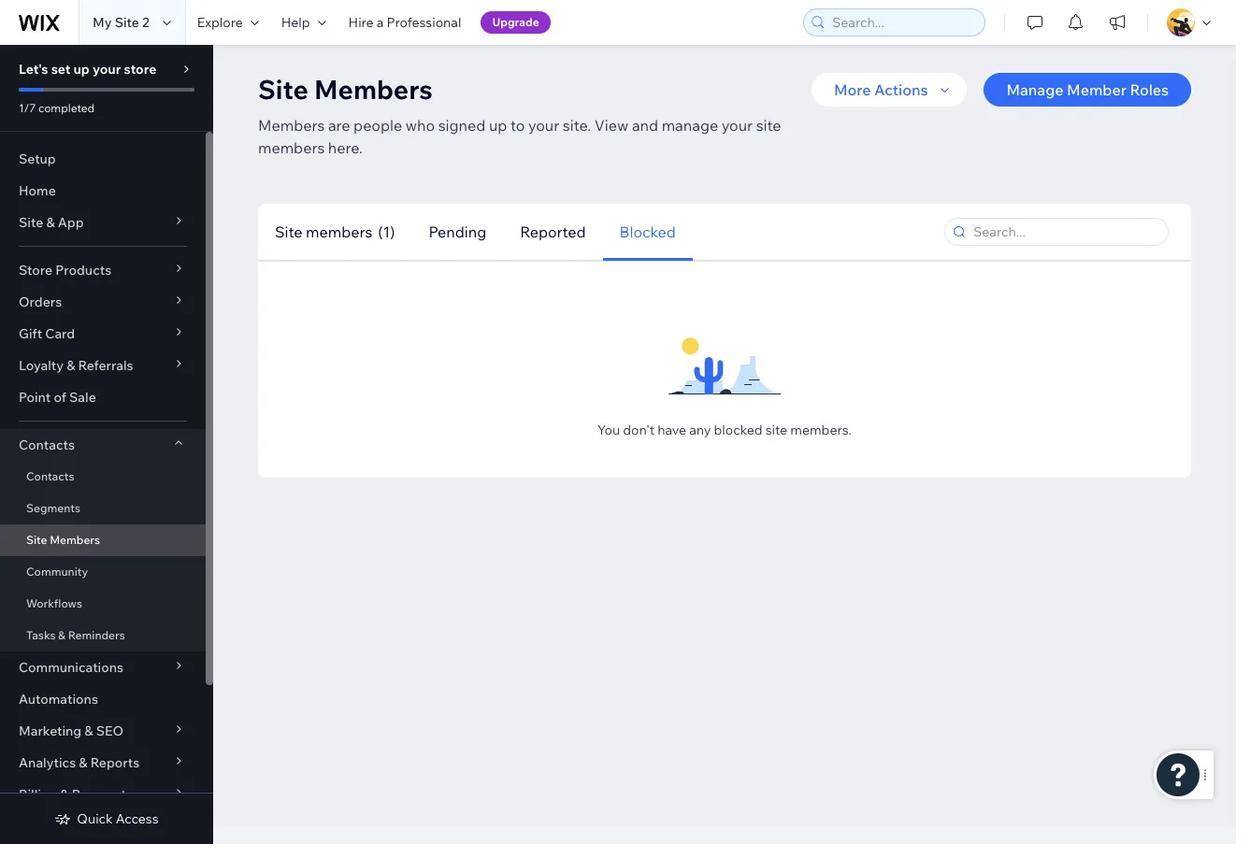Task type: describe. For each thing, give the bounding box(es) containing it.
hire a professional
[[349, 14, 462, 31]]

quick access
[[77, 811, 159, 828]]

you don't have any blocked site members.
[[598, 422, 852, 439]]

community link
[[0, 557, 206, 588]]

gift
[[19, 326, 42, 342]]

help
[[281, 14, 310, 31]]

segments
[[26, 501, 80, 516]]

store products button
[[0, 254, 206, 286]]

members inside members are people who signed up to your site. view and manage your site members here.
[[258, 138, 325, 157]]

more
[[835, 80, 871, 99]]

site inside tab list
[[275, 222, 303, 241]]

1/7 completed
[[19, 101, 95, 115]]

contacts for contacts dropdown button
[[19, 437, 75, 454]]

segments link
[[0, 493, 206, 525]]

automations
[[19, 691, 98, 708]]

loyalty
[[19, 357, 64, 374]]

community
[[26, 565, 88, 579]]

have
[[658, 422, 687, 439]]

view
[[595, 116, 629, 135]]

home link
[[0, 175, 206, 207]]

setup
[[19, 151, 56, 167]]

tasks & reminders link
[[0, 620, 206, 652]]

& for analytics
[[79, 755, 88, 772]]

analytics & reports button
[[0, 748, 206, 779]]

1 vertical spatial search... field
[[968, 219, 1163, 245]]

reports
[[90, 755, 140, 772]]

explore
[[197, 14, 243, 31]]

communications button
[[0, 652, 206, 684]]

billing
[[19, 787, 57, 804]]

manage
[[662, 116, 719, 135]]

contacts for contacts link
[[26, 470, 74, 484]]

app
[[58, 214, 84, 231]]

1/7
[[19, 101, 36, 115]]

help button
[[270, 0, 337, 45]]

billing & payments button
[[0, 779, 206, 811]]

are
[[328, 116, 350, 135]]

communications
[[19, 660, 124, 676]]

pending button
[[412, 203, 504, 261]]

contacts link
[[0, 461, 206, 493]]

professional
[[387, 14, 462, 31]]

seo
[[96, 723, 124, 740]]

manage member roles
[[1007, 80, 1169, 99]]

& for loyalty
[[67, 357, 75, 374]]

& for tasks
[[58, 629, 66, 643]]

blocked button
[[603, 203, 693, 261]]

site & app
[[19, 214, 84, 231]]

store products
[[19, 262, 111, 279]]

1 vertical spatial site
[[766, 422, 788, 439]]

site.
[[563, 116, 591, 135]]

blocked
[[714, 422, 763, 439]]

don't
[[623, 422, 655, 439]]

2
[[142, 14, 149, 31]]

contacts button
[[0, 429, 206, 461]]

home
[[19, 182, 56, 199]]

access
[[116, 811, 159, 828]]

member
[[1068, 80, 1127, 99]]

referrals
[[78, 357, 133, 374]]

2 horizontal spatial your
[[722, 116, 753, 135]]

reported
[[520, 222, 586, 241]]

workflows link
[[0, 588, 206, 620]]

a
[[377, 14, 384, 31]]

tasks
[[26, 629, 56, 643]]

automations link
[[0, 684, 206, 716]]

0 vertical spatial search... field
[[827, 9, 980, 36]]



Task type: vqa. For each thing, say whether or not it's contained in the screenshot.
Communication
no



Task type: locate. For each thing, give the bounding box(es) containing it.
setup link
[[0, 143, 206, 175]]

point of sale link
[[0, 382, 206, 414]]

card
[[45, 326, 75, 342]]

site members (1)
[[275, 222, 395, 241]]

& right tasks
[[58, 629, 66, 643]]

0 vertical spatial contacts
[[19, 437, 75, 454]]

0 horizontal spatial site members
[[26, 533, 100, 547]]

0 vertical spatial site
[[757, 116, 782, 135]]

of
[[54, 389, 66, 406]]

upgrade button
[[481, 11, 551, 34]]

gift card
[[19, 326, 75, 342]]

contacts inside dropdown button
[[19, 437, 75, 454]]

set
[[51, 61, 71, 78]]

members are people who signed up to your site. view and manage your site members here.
[[258, 116, 782, 157]]

analytics & reports
[[19, 755, 140, 772]]

quick
[[77, 811, 113, 828]]

and
[[632, 116, 659, 135]]

site
[[757, 116, 782, 135], [766, 422, 788, 439]]

people
[[354, 116, 402, 135]]

gift card button
[[0, 318, 206, 350]]

sidebar element
[[0, 45, 213, 845]]

let's
[[19, 61, 48, 78]]

1 horizontal spatial site members
[[258, 73, 433, 106]]

contacts
[[19, 437, 75, 454], [26, 470, 74, 484]]

orders
[[19, 294, 62, 311]]

completed
[[38, 101, 95, 115]]

(1)
[[378, 222, 395, 241]]

& left reports
[[79, 755, 88, 772]]

your left store
[[93, 61, 121, 78]]

& right billing
[[60, 787, 69, 804]]

2 vertical spatial members
[[50, 533, 100, 547]]

site inside "popup button"
[[19, 214, 43, 231]]

0 vertical spatial up
[[73, 61, 90, 78]]

marketing
[[19, 723, 82, 740]]

marketing & seo
[[19, 723, 124, 740]]

who
[[406, 116, 435, 135]]

1 horizontal spatial up
[[489, 116, 507, 135]]

up right set
[[73, 61, 90, 78]]

marketing & seo button
[[0, 716, 206, 748]]

& inside popup button
[[60, 787, 69, 804]]

store
[[19, 262, 52, 279]]

your right manage
[[722, 116, 753, 135]]

site
[[115, 14, 139, 31], [258, 73, 308, 106], [19, 214, 43, 231], [275, 222, 303, 241], [26, 533, 47, 547]]

analytics
[[19, 755, 76, 772]]

up inside sidebar element
[[73, 61, 90, 78]]

site inside members are people who signed up to your site. view and manage your site members here.
[[757, 116, 782, 135]]

hire a professional link
[[337, 0, 473, 45]]

any
[[690, 422, 711, 439]]

pending
[[429, 222, 487, 241]]

reported button
[[504, 203, 603, 261]]

your inside sidebar element
[[93, 61, 121, 78]]

members inside sidebar element
[[50, 533, 100, 547]]

contacts up segments
[[26, 470, 74, 484]]

hire
[[349, 14, 374, 31]]

billing & payments
[[19, 787, 133, 804]]

1 vertical spatial up
[[489, 116, 507, 135]]

my
[[93, 14, 112, 31]]

Search... field
[[827, 9, 980, 36], [968, 219, 1163, 245]]

more actions button
[[812, 73, 968, 107]]

& for marketing
[[84, 723, 93, 740]]

site members inside sidebar element
[[26, 533, 100, 547]]

site members link
[[0, 525, 206, 557]]

& right loyalty
[[67, 357, 75, 374]]

site members up community at the left of page
[[26, 533, 100, 547]]

& for billing
[[60, 787, 69, 804]]

1 vertical spatial members
[[258, 116, 325, 135]]

& left app
[[46, 214, 55, 231]]

members up people
[[314, 73, 433, 106]]

point of sale
[[19, 389, 96, 406]]

members inside members are people who signed up to your site. view and manage your site members here.
[[258, 116, 325, 135]]

& left seo
[[84, 723, 93, 740]]

more actions
[[835, 80, 929, 99]]

tasks & reminders
[[26, 629, 125, 643]]

loyalty & referrals
[[19, 357, 133, 374]]

contacts down point of sale
[[19, 437, 75, 454]]

site members up the are
[[258, 73, 433, 106]]

1 vertical spatial site members
[[26, 533, 100, 547]]

payments
[[72, 787, 133, 804]]

1 horizontal spatial your
[[528, 116, 560, 135]]

&
[[46, 214, 55, 231], [67, 357, 75, 374], [58, 629, 66, 643], [84, 723, 93, 740], [79, 755, 88, 772], [60, 787, 69, 804]]

1 vertical spatial contacts
[[26, 470, 74, 484]]

loyalty & referrals button
[[0, 350, 206, 382]]

signed
[[439, 116, 486, 135]]

0 vertical spatial members
[[258, 138, 325, 157]]

tab list
[[258, 203, 832, 261]]

members inside tab list
[[306, 222, 373, 241]]

up inside members are people who signed up to your site. view and manage your site members here.
[[489, 116, 507, 135]]

members left the are
[[258, 116, 325, 135]]

members
[[258, 138, 325, 157], [306, 222, 373, 241]]

sale
[[69, 389, 96, 406]]

to
[[511, 116, 525, 135]]

orders button
[[0, 286, 206, 318]]

manage
[[1007, 80, 1064, 99]]

roles
[[1131, 80, 1169, 99]]

empty state_generic_nothing here_desert image
[[669, 301, 781, 414]]

blocked
[[620, 222, 676, 241]]

your right the to
[[528, 116, 560, 135]]

site right blocked
[[766, 422, 788, 439]]

members left (1)
[[306, 222, 373, 241]]

0 horizontal spatial your
[[93, 61, 121, 78]]

workflows
[[26, 597, 82, 611]]

my site 2
[[93, 14, 149, 31]]

members left here.
[[258, 138, 325, 157]]

manage member roles button
[[985, 73, 1192, 107]]

site members
[[258, 73, 433, 106], [26, 533, 100, 547]]

point
[[19, 389, 51, 406]]

site & app button
[[0, 207, 206, 239]]

site right manage
[[757, 116, 782, 135]]

reminders
[[68, 629, 125, 643]]

products
[[55, 262, 111, 279]]

members.
[[791, 422, 852, 439]]

& for site
[[46, 214, 55, 231]]

up left the to
[[489, 116, 507, 135]]

0 vertical spatial site members
[[258, 73, 433, 106]]

1 vertical spatial members
[[306, 222, 373, 241]]

tab list containing site members
[[258, 203, 832, 261]]

members up community at the left of page
[[50, 533, 100, 547]]

0 horizontal spatial up
[[73, 61, 90, 78]]

let's set up your store
[[19, 61, 157, 78]]

quick access button
[[55, 811, 159, 828]]

0 vertical spatial members
[[314, 73, 433, 106]]

actions
[[875, 80, 929, 99]]

you
[[598, 422, 620, 439]]

upgrade
[[492, 15, 539, 29]]



